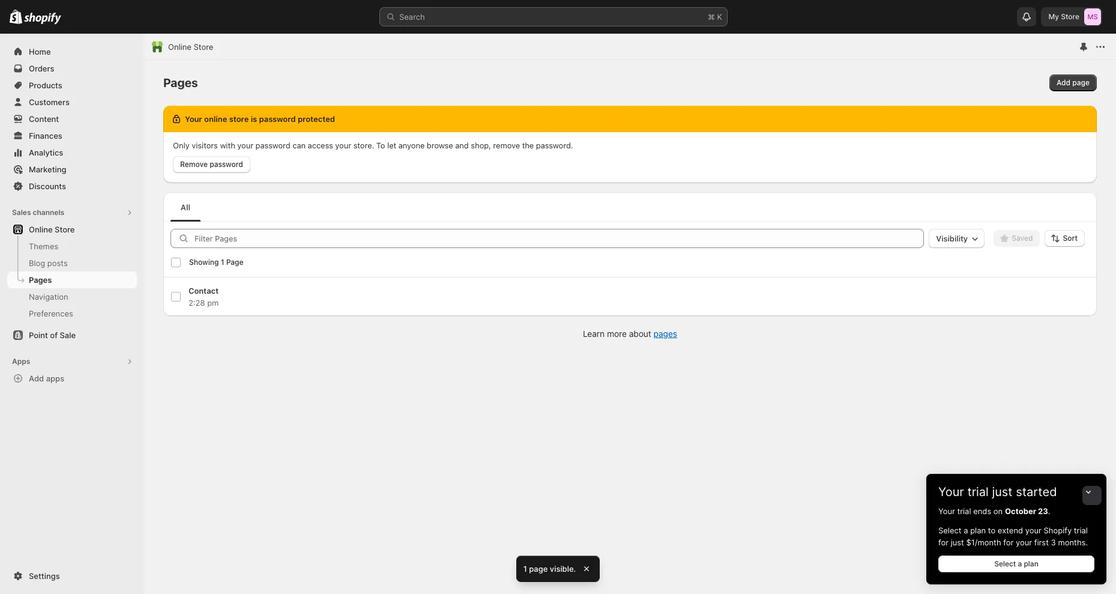 Task type: locate. For each thing, give the bounding box(es) containing it.
online store link
[[168, 41, 214, 53], [7, 221, 137, 238]]

1 vertical spatial your
[[1017, 538, 1033, 547]]

1 vertical spatial plan
[[1025, 559, 1039, 568]]

just up 'on'
[[993, 485, 1013, 499]]

0 vertical spatial trial
[[968, 485, 989, 499]]

1 horizontal spatial a
[[1019, 559, 1023, 568]]

your trial just started button
[[927, 474, 1107, 499]]

select inside select a plan to extend your shopify trial for just $1/month for your first 3 months.
[[939, 526, 962, 535]]

your for your trial ends on october 23 .
[[939, 506, 956, 516]]

1 vertical spatial online
[[29, 225, 53, 234]]

$1/month
[[967, 538, 1002, 547]]

pages link
[[7, 272, 137, 288]]

trial up ends
[[968, 485, 989, 499]]

plan up $1/month
[[971, 526, 987, 535]]

select a plan to extend your shopify trial for just $1/month for your first 3 months.
[[939, 526, 1089, 547]]

0 vertical spatial select
[[939, 526, 962, 535]]

analytics link
[[7, 144, 137, 161]]

store right my
[[1062, 12, 1080, 21]]

shopify image
[[10, 10, 22, 24]]

my store image
[[1085, 8, 1102, 25]]

0 horizontal spatial plan
[[971, 526, 987, 535]]

plan down first
[[1025, 559, 1039, 568]]

your inside dropdown button
[[939, 485, 965, 499]]

shopify
[[1045, 526, 1073, 535]]

online
[[168, 42, 192, 52], [29, 225, 53, 234]]

23
[[1039, 506, 1049, 516]]

2 vertical spatial trial
[[1075, 526, 1089, 535]]

store
[[1062, 12, 1080, 21], [194, 42, 214, 52], [55, 225, 75, 234]]

1 vertical spatial your
[[939, 506, 956, 516]]

plan
[[971, 526, 987, 535], [1025, 559, 1039, 568]]

themes
[[29, 242, 58, 251]]

your
[[1026, 526, 1042, 535], [1017, 538, 1033, 547]]

point of sale link
[[7, 327, 137, 344]]

customers link
[[7, 94, 137, 111]]

themes link
[[7, 238, 137, 255]]

first
[[1035, 538, 1050, 547]]

settings link
[[7, 568, 137, 585]]

select down select a plan to extend your shopify trial for just $1/month for your first 3 months.
[[995, 559, 1017, 568]]

point of sale button
[[0, 327, 144, 344]]

a inside select a plan to extend your shopify trial for just $1/month for your first 3 months.
[[964, 526, 969, 535]]

orders
[[29, 64, 54, 73]]

your
[[939, 485, 965, 499], [939, 506, 956, 516]]

2 vertical spatial store
[[55, 225, 75, 234]]

a
[[964, 526, 969, 535], [1019, 559, 1023, 568]]

online store right the online store icon
[[168, 42, 214, 52]]

online right the online store icon
[[168, 42, 192, 52]]

1 horizontal spatial select
[[995, 559, 1017, 568]]

a up $1/month
[[964, 526, 969, 535]]

1 horizontal spatial plan
[[1025, 559, 1039, 568]]

online up themes
[[29, 225, 53, 234]]

for
[[939, 538, 949, 547], [1004, 538, 1014, 547]]

0 horizontal spatial just
[[951, 538, 965, 547]]

1 horizontal spatial online store link
[[168, 41, 214, 53]]

store right the online store icon
[[194, 42, 214, 52]]

products link
[[7, 77, 137, 94]]

products
[[29, 81, 62, 90]]

discounts
[[29, 181, 66, 191]]

0 horizontal spatial store
[[55, 225, 75, 234]]

1 vertical spatial online store link
[[7, 221, 137, 238]]

for left $1/month
[[939, 538, 949, 547]]

just left $1/month
[[951, 538, 965, 547]]

online store link down channels
[[7, 221, 137, 238]]

to
[[989, 526, 996, 535]]

your up your trial ends on october 23 .
[[939, 485, 965, 499]]

.
[[1049, 506, 1051, 516]]

1 vertical spatial online store
[[29, 225, 75, 234]]

1 horizontal spatial for
[[1004, 538, 1014, 547]]

analytics
[[29, 148, 63, 157]]

1
[[524, 564, 527, 574]]

just
[[993, 485, 1013, 499], [951, 538, 965, 547]]

0 vertical spatial just
[[993, 485, 1013, 499]]

0 vertical spatial your
[[1026, 526, 1042, 535]]

plan for select a plan to extend your shopify trial for just $1/month for your first 3 months.
[[971, 526, 987, 535]]

home link
[[7, 43, 137, 60]]

for down extend
[[1004, 538, 1014, 547]]

0 horizontal spatial select
[[939, 526, 962, 535]]

1 vertical spatial just
[[951, 538, 965, 547]]

apps button
[[7, 353, 137, 370]]

1 vertical spatial trial
[[958, 506, 972, 516]]

marketing
[[29, 165, 66, 174]]

0 vertical spatial plan
[[971, 526, 987, 535]]

discounts link
[[7, 178, 137, 195]]

select
[[939, 526, 962, 535], [995, 559, 1017, 568]]

0 horizontal spatial for
[[939, 538, 949, 547]]

0 vertical spatial store
[[1062, 12, 1080, 21]]

1 vertical spatial select
[[995, 559, 1017, 568]]

0 vertical spatial online store
[[168, 42, 214, 52]]

1 vertical spatial a
[[1019, 559, 1023, 568]]

⌘ k
[[708, 12, 723, 22]]

1 horizontal spatial store
[[194, 42, 214, 52]]

online store down channels
[[29, 225, 75, 234]]

your left first
[[1017, 538, 1033, 547]]

your left ends
[[939, 506, 956, 516]]

select for select a plan
[[995, 559, 1017, 568]]

1 your from the top
[[939, 485, 965, 499]]

⌘
[[708, 12, 715, 22]]

started
[[1017, 485, 1058, 499]]

0 vertical spatial your
[[939, 485, 965, 499]]

1 horizontal spatial online store
[[168, 42, 214, 52]]

preferences
[[29, 309, 73, 318]]

0 horizontal spatial a
[[964, 526, 969, 535]]

online store link right the online store icon
[[168, 41, 214, 53]]

trial left ends
[[958, 506, 972, 516]]

trial inside dropdown button
[[968, 485, 989, 499]]

point of sale
[[29, 330, 76, 340]]

on
[[994, 506, 1003, 516]]

your trial ends on october 23 .
[[939, 506, 1051, 516]]

trial
[[968, 485, 989, 499], [958, 506, 972, 516], [1075, 526, 1089, 535]]

0 vertical spatial online
[[168, 42, 192, 52]]

2 your from the top
[[939, 506, 956, 516]]

plan inside select a plan to extend your shopify trial for just $1/month for your first 3 months.
[[971, 526, 987, 535]]

online store
[[168, 42, 214, 52], [29, 225, 75, 234]]

select left to
[[939, 526, 962, 535]]

0 vertical spatial a
[[964, 526, 969, 535]]

a down select a plan to extend your shopify trial for just $1/month for your first 3 months.
[[1019, 559, 1023, 568]]

1 horizontal spatial just
[[993, 485, 1013, 499]]

add apps
[[29, 374, 64, 383]]

1 page visible.
[[524, 564, 576, 574]]

add
[[29, 374, 44, 383]]

trial up months.
[[1075, 526, 1089, 535]]

store down sales channels button
[[55, 225, 75, 234]]

preferences link
[[7, 305, 137, 322]]

your up first
[[1026, 526, 1042, 535]]



Task type: vqa. For each thing, say whether or not it's contained in the screenshot.
up
no



Task type: describe. For each thing, give the bounding box(es) containing it.
shopify image
[[24, 12, 61, 24]]

ends
[[974, 506, 992, 516]]

extend
[[998, 526, 1024, 535]]

apps
[[46, 374, 64, 383]]

point
[[29, 330, 48, 340]]

october
[[1006, 506, 1037, 516]]

0 horizontal spatial online store
[[29, 225, 75, 234]]

home
[[29, 47, 51, 56]]

your trial just started element
[[927, 505, 1107, 585]]

sales channels
[[12, 208, 64, 217]]

2 for from the left
[[1004, 538, 1014, 547]]

visible.
[[550, 564, 576, 574]]

content
[[29, 114, 59, 124]]

of
[[50, 330, 58, 340]]

a for select a plan to extend your shopify trial for just $1/month for your first 3 months.
[[964, 526, 969, 535]]

my
[[1049, 12, 1060, 21]]

finances
[[29, 131, 62, 141]]

trial for ends
[[958, 506, 972, 516]]

1 horizontal spatial online
[[168, 42, 192, 52]]

blog
[[29, 258, 45, 268]]

customers
[[29, 97, 70, 107]]

channels
[[33, 208, 64, 217]]

orders link
[[7, 60, 137, 77]]

my store
[[1049, 12, 1080, 21]]

finances link
[[7, 127, 137, 144]]

a for select a plan
[[1019, 559, 1023, 568]]

3
[[1052, 538, 1057, 547]]

navigation link
[[7, 288, 137, 305]]

0 vertical spatial online store link
[[168, 41, 214, 53]]

add apps button
[[7, 370, 137, 387]]

blog posts
[[29, 258, 68, 268]]

content link
[[7, 111, 137, 127]]

0 horizontal spatial online store link
[[7, 221, 137, 238]]

sales
[[12, 208, 31, 217]]

pages
[[29, 275, 52, 285]]

blog posts link
[[7, 255, 137, 272]]

sales channels button
[[7, 204, 137, 221]]

k
[[718, 12, 723, 22]]

apps
[[12, 357, 30, 366]]

trial for just
[[968, 485, 989, 499]]

2 horizontal spatial store
[[1062, 12, 1080, 21]]

select a plan link
[[939, 556, 1095, 573]]

just inside select a plan to extend your shopify trial for just $1/month for your first 3 months.
[[951, 538, 965, 547]]

0 horizontal spatial online
[[29, 225, 53, 234]]

page
[[529, 564, 548, 574]]

settings
[[29, 571, 60, 581]]

your trial just started
[[939, 485, 1058, 499]]

sale
[[60, 330, 76, 340]]

1 for from the left
[[939, 538, 949, 547]]

1 vertical spatial store
[[194, 42, 214, 52]]

select for select a plan to extend your shopify trial for just $1/month for your first 3 months.
[[939, 526, 962, 535]]

marketing link
[[7, 161, 137, 178]]

your for your trial just started
[[939, 485, 965, 499]]

online store image
[[151, 41, 163, 53]]

just inside "your trial just started" dropdown button
[[993, 485, 1013, 499]]

navigation
[[29, 292, 68, 302]]

select a plan
[[995, 559, 1039, 568]]

search
[[400, 12, 425, 22]]

months.
[[1059, 538, 1089, 547]]

posts
[[47, 258, 68, 268]]

trial inside select a plan to extend your shopify trial for just $1/month for your first 3 months.
[[1075, 526, 1089, 535]]

plan for select a plan
[[1025, 559, 1039, 568]]



